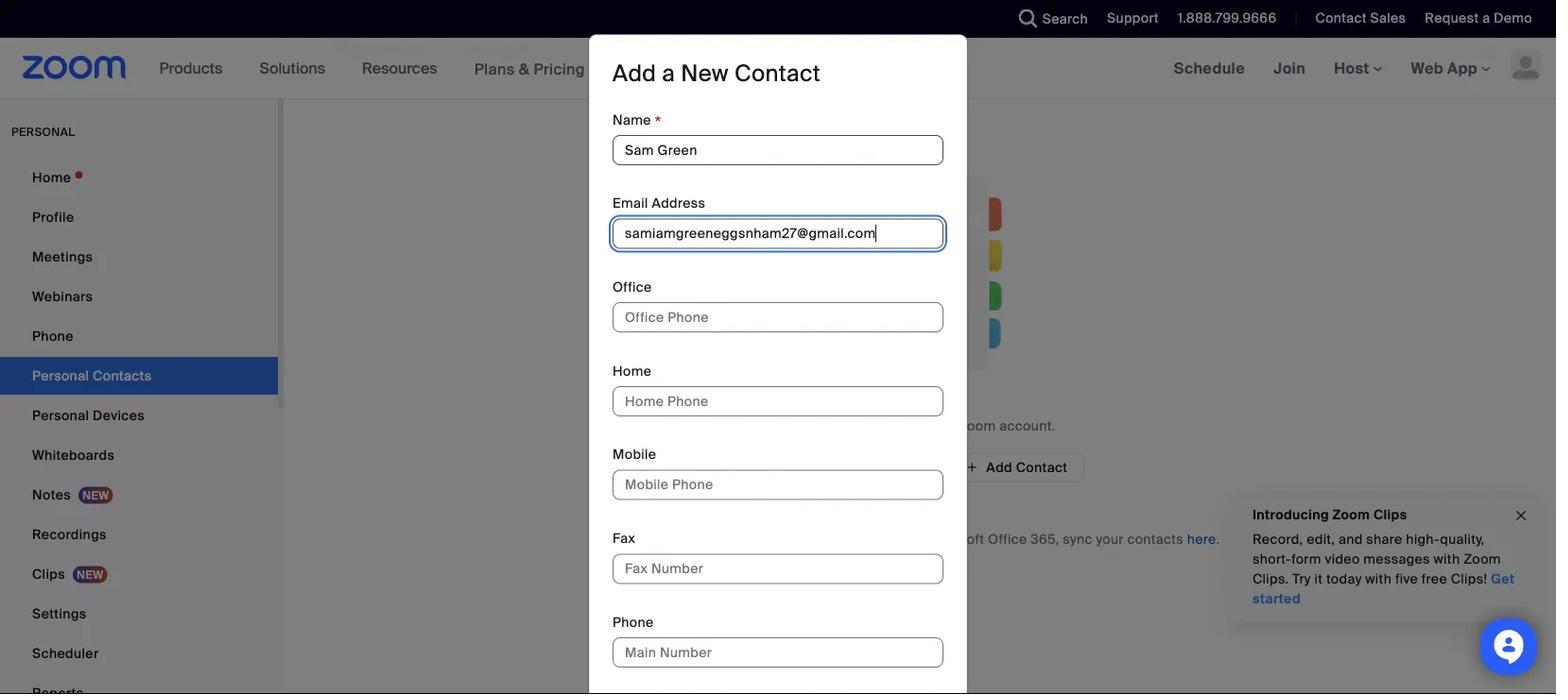 Task type: describe. For each thing, give the bounding box(es) containing it.
add a new contact dialog
[[589, 35, 967, 695]]

Mobile text field
[[613, 471, 944, 501]]

banner containing schedule
[[0, 38, 1556, 100]]

0 horizontal spatial and
[[895, 531, 920, 548]]

help
[[1480, 39, 1511, 57]]

sync
[[1063, 531, 1093, 548]]

.
[[1216, 531, 1220, 548]]

here
[[1187, 531, 1216, 548]]

personal contacts
[[329, 34, 533, 63]]

0 vertical spatial zoom
[[959, 417, 996, 435]]

no contacts added to your zoom account.
[[784, 417, 1056, 435]]

import from csv file
[[792, 459, 927, 477]]

email
[[613, 195, 648, 213]]

try
[[1293, 571, 1311, 589]]

Email Address text field
[[613, 219, 944, 250]]

personal devices
[[32, 407, 145, 425]]

request a demo
[[1425, 9, 1533, 27]]

introducing
[[1253, 506, 1329, 524]]

profile
[[32, 208, 74, 226]]

demo
[[1494, 9, 1533, 27]]

plans & pricing
[[474, 59, 585, 79]]

new
[[681, 59, 729, 88]]

First and Last Name text field
[[613, 135, 944, 166]]

csv
[[872, 459, 900, 477]]

meetings link
[[0, 238, 278, 276]]

quality,
[[1440, 531, 1485, 549]]

five
[[1396, 571, 1418, 589]]

1.888.799.9666
[[1178, 9, 1277, 27]]

Fax text field
[[613, 555, 944, 585]]

phone link
[[0, 318, 278, 356]]

contact sales link up join
[[1301, 0, 1411, 38]]

office inside add a new contact dialog
[[613, 279, 652, 297]]

1 vertical spatial your
[[1096, 531, 1124, 548]]

*
[[655, 112, 661, 134]]

home inside add a new contact dialog
[[613, 363, 652, 381]]

personal
[[11, 125, 75, 139]]

clips.
[[1253, 571, 1289, 589]]

phone inside add a new contact dialog
[[613, 615, 654, 632]]

contact inside dialog
[[735, 59, 821, 88]]

whiteboards
[[32, 447, 115, 464]]

zoom inside record, edit, and share high-quality, short-form video messages with zoom clips. try it today with five free clips!
[[1464, 551, 1501, 569]]

file
[[904, 459, 927, 477]]

import from csv file button
[[756, 453, 942, 483]]

1 microsoft from the left
[[760, 531, 821, 548]]

get started
[[1253, 571, 1515, 608]]

google
[[645, 531, 692, 548]]

record, edit, and share high-quality, short-form video messages with zoom clips. try it today with five free clips!
[[1253, 531, 1501, 589]]

webinars link
[[0, 278, 278, 316]]

2 horizontal spatial contact
[[1316, 9, 1367, 27]]

&
[[519, 59, 530, 79]]

add for add a new contact
[[613, 59, 656, 88]]

and inside record, edit, and share high-quality, short-form video messages with zoom clips. try it today with five free clips!
[[1339, 531, 1363, 549]]

settings link
[[0, 596, 278, 633]]

notes
[[32, 486, 71, 504]]

today
[[1326, 571, 1362, 589]]

add contact button
[[950, 453, 1084, 483]]

no
[[784, 417, 803, 435]]

to
[[911, 417, 924, 435]]

1 vertical spatial with
[[1366, 571, 1392, 589]]

1 vertical spatial office
[[988, 531, 1027, 548]]

for
[[620, 531, 641, 548]]

plans
[[474, 59, 515, 79]]

name *
[[613, 111, 661, 134]]

0 horizontal spatial your
[[927, 417, 955, 435]]

1 horizontal spatial with
[[1434, 551, 1460, 569]]

notes link
[[0, 477, 278, 514]]

add for add contact
[[986, 459, 1013, 477]]

phone inside personal menu menu
[[32, 328, 73, 345]]

share
[[1367, 531, 1403, 549]]

webinars
[[32, 288, 93, 305]]

here link
[[1187, 531, 1216, 548]]

record,
[[1253, 531, 1303, 549]]

account.
[[1000, 417, 1056, 435]]

from
[[839, 459, 869, 477]]

calendar,
[[695, 531, 756, 548]]

email address
[[613, 195, 706, 213]]

request
[[1425, 9, 1479, 27]]

add a new contact
[[613, 59, 821, 88]]

recordings
[[32, 526, 107, 544]]



Task type: vqa. For each thing, say whether or not it's contained in the screenshot.
WHITEBOARDS link
yes



Task type: locate. For each thing, give the bounding box(es) containing it.
with up free
[[1434, 551, 1460, 569]]

0 vertical spatial phone
[[32, 328, 73, 345]]

video
[[1325, 551, 1360, 569]]

contact down account.
[[1016, 459, 1068, 477]]

phone down the for
[[613, 615, 654, 632]]

0 horizontal spatial microsoft
[[760, 531, 821, 548]]

zoom up edit,
[[1333, 506, 1370, 524]]

add right add image
[[986, 459, 1013, 477]]

0 horizontal spatial office
[[613, 279, 652, 297]]

support
[[1107, 9, 1159, 27]]

contact sales link up meetings navigation at top right
[[1316, 9, 1406, 27]]

0 vertical spatial your
[[927, 417, 955, 435]]

free
[[1422, 571, 1448, 589]]

0 horizontal spatial contact
[[735, 59, 821, 88]]

1.888.799.9666 button
[[1164, 0, 1282, 38], [1178, 9, 1277, 27]]

1 horizontal spatial contacts
[[1127, 531, 1184, 548]]

add inside add a new contact dialog
[[613, 59, 656, 88]]

phone down 'webinars'
[[32, 328, 73, 345]]

1 vertical spatial home
[[613, 363, 652, 381]]

0 vertical spatial with
[[1434, 551, 1460, 569]]

1 vertical spatial add
[[986, 459, 1013, 477]]

2 microsoft from the left
[[923, 531, 985, 548]]

clips inside personal menu menu
[[32, 566, 65, 583]]

sales
[[1371, 9, 1406, 27]]

product information navigation
[[145, 38, 599, 100]]

schedule link
[[1160, 38, 1259, 98]]

your right sync
[[1096, 531, 1124, 548]]

0 horizontal spatial clips
[[32, 566, 65, 583]]

office left 365, in the right of the page
[[988, 531, 1027, 548]]

0 vertical spatial contact
[[1316, 9, 1367, 27]]

clips link
[[0, 556, 278, 594]]

Office Phone text field
[[613, 303, 944, 334]]

microsoft
[[760, 531, 821, 548], [923, 531, 985, 548]]

and right exchange,
[[895, 531, 920, 548]]

exchange,
[[825, 531, 892, 548]]

1 horizontal spatial phone
[[613, 615, 654, 632]]

1 horizontal spatial clips
[[1374, 506, 1407, 524]]

a
[[1483, 9, 1491, 27], [662, 59, 675, 88]]

a inside dialog
[[662, 59, 675, 88]]

and up video
[[1339, 531, 1363, 549]]

zoom logo image
[[23, 56, 126, 79]]

mobile
[[613, 447, 656, 464]]

contact
[[1316, 9, 1367, 27], [735, 59, 821, 88], [1016, 459, 1068, 477]]

Phone text field
[[613, 639, 944, 669]]

0 vertical spatial personal
[[329, 34, 427, 63]]

your
[[927, 417, 955, 435], [1096, 531, 1124, 548]]

address
[[652, 195, 706, 213]]

zoom
[[959, 417, 996, 435], [1333, 506, 1370, 524], [1464, 551, 1501, 569]]

1 horizontal spatial home
[[613, 363, 652, 381]]

personal menu menu
[[0, 159, 278, 695]]

0 horizontal spatial add
[[613, 59, 656, 88]]

1 horizontal spatial office
[[988, 531, 1027, 548]]

1 vertical spatial clips
[[32, 566, 65, 583]]

1 vertical spatial contacts
[[1127, 531, 1184, 548]]

zoom up add image
[[959, 417, 996, 435]]

personal for personal contacts
[[329, 34, 427, 63]]

personal for personal devices
[[32, 407, 89, 425]]

2 horizontal spatial zoom
[[1464, 551, 1501, 569]]

contacts left here "link"
[[1127, 531, 1184, 548]]

1 vertical spatial contact
[[735, 59, 821, 88]]

a left demo
[[1483, 9, 1491, 27]]

scheduler link
[[0, 635, 278, 673]]

get
[[1491, 571, 1515, 589]]

with
[[1434, 551, 1460, 569], [1366, 571, 1392, 589]]

0 horizontal spatial with
[[1366, 571, 1392, 589]]

clips up settings
[[32, 566, 65, 583]]

form
[[1292, 551, 1322, 569]]

it
[[1315, 571, 1323, 589]]

contacts right no
[[806, 417, 863, 435]]

pricing
[[534, 59, 585, 79]]

short-
[[1253, 551, 1292, 569]]

settings
[[32, 606, 87, 623]]

0 horizontal spatial personal
[[32, 407, 89, 425]]

1 horizontal spatial your
[[1096, 531, 1124, 548]]

with down the 'messages'
[[1366, 571, 1392, 589]]

join link
[[1259, 38, 1320, 98]]

recordings link
[[0, 516, 278, 554]]

add up name
[[613, 59, 656, 88]]

contacts
[[432, 34, 533, 63]]

Home text field
[[613, 387, 944, 417]]

close image
[[1514, 506, 1529, 527]]

contact inside button
[[1016, 459, 1068, 477]]

meetings
[[32, 248, 93, 266]]

1 vertical spatial personal
[[32, 407, 89, 425]]

import
[[792, 459, 835, 477]]

365,
[[1031, 531, 1059, 548]]

get started link
[[1253, 571, 1515, 608]]

name
[[613, 111, 651, 129]]

personal
[[329, 34, 427, 63], [32, 407, 89, 425]]

phone
[[32, 328, 73, 345], [613, 615, 654, 632]]

2 vertical spatial contact
[[1016, 459, 1068, 477]]

contact sales
[[1316, 9, 1406, 27]]

a left new
[[662, 59, 675, 88]]

0 vertical spatial home
[[32, 169, 71, 186]]

0 horizontal spatial phone
[[32, 328, 73, 345]]

a for request
[[1483, 9, 1491, 27]]

home up mobile
[[613, 363, 652, 381]]

home up profile
[[32, 169, 71, 186]]

and
[[895, 531, 920, 548], [1339, 531, 1363, 549]]

microsoft down add image
[[923, 531, 985, 548]]

0 vertical spatial add
[[613, 59, 656, 88]]

0 horizontal spatial zoom
[[959, 417, 996, 435]]

contact sales link
[[1301, 0, 1411, 38], [1316, 9, 1406, 27]]

1 horizontal spatial and
[[1339, 531, 1363, 549]]

1 vertical spatial a
[[662, 59, 675, 88]]

0 vertical spatial clips
[[1374, 506, 1407, 524]]

clips up share
[[1374, 506, 1407, 524]]

0 horizontal spatial home
[[32, 169, 71, 186]]

1 horizontal spatial a
[[1483, 9, 1491, 27]]

1 horizontal spatial zoom
[[1333, 506, 1370, 524]]

contact left sales
[[1316, 9, 1367, 27]]

added
[[866, 417, 908, 435]]

office
[[613, 279, 652, 297], [988, 531, 1027, 548]]

high-
[[1406, 531, 1440, 549]]

introducing zoom clips
[[1253, 506, 1407, 524]]

your right to
[[927, 417, 955, 435]]

personal inside personal devices link
[[32, 407, 89, 425]]

add image
[[966, 460, 979, 477]]

meetings navigation
[[1160, 38, 1556, 100]]

edit,
[[1307, 531, 1335, 549]]

add inside add contact button
[[986, 459, 1013, 477]]

0 horizontal spatial contacts
[[806, 417, 863, 435]]

1 vertical spatial zoom
[[1333, 506, 1370, 524]]

clips!
[[1451, 571, 1488, 589]]

office down email
[[613, 279, 652, 297]]

home inside personal menu menu
[[32, 169, 71, 186]]

fax
[[613, 531, 636, 548]]

join
[[1274, 58, 1306, 78]]

contact right new
[[735, 59, 821, 88]]

profile link
[[0, 199, 278, 236]]

0 horizontal spatial a
[[662, 59, 675, 88]]

0 vertical spatial contacts
[[806, 417, 863, 435]]

add image
[[771, 459, 784, 477]]

microsoft up fax text field
[[760, 531, 821, 548]]

for google calendar, microsoft exchange, and microsoft office 365, sync your contacts here .
[[620, 531, 1220, 548]]

1 horizontal spatial microsoft
[[923, 531, 985, 548]]

0 vertical spatial office
[[613, 279, 652, 297]]

banner
[[0, 38, 1556, 100]]

started
[[1253, 591, 1301, 608]]

a for add
[[662, 59, 675, 88]]

whiteboards link
[[0, 437, 278, 475]]

add contact
[[986, 459, 1068, 477]]

devices
[[93, 407, 145, 425]]

schedule
[[1174, 58, 1245, 78]]

home link
[[0, 159, 278, 197]]

2 vertical spatial zoom
[[1464, 551, 1501, 569]]

support link
[[1093, 0, 1164, 38], [1107, 9, 1159, 27]]

personal devices link
[[0, 397, 278, 435]]

1 horizontal spatial personal
[[329, 34, 427, 63]]

1 vertical spatial phone
[[613, 615, 654, 632]]

scheduler
[[32, 645, 99, 663]]

1 horizontal spatial contact
[[1016, 459, 1068, 477]]

home
[[32, 169, 71, 186], [613, 363, 652, 381]]

0 vertical spatial a
[[1483, 9, 1491, 27]]

1 horizontal spatial add
[[986, 459, 1013, 477]]

zoom up clips!
[[1464, 551, 1501, 569]]

help link
[[1480, 33, 1511, 63]]

messages
[[1364, 551, 1430, 569]]



